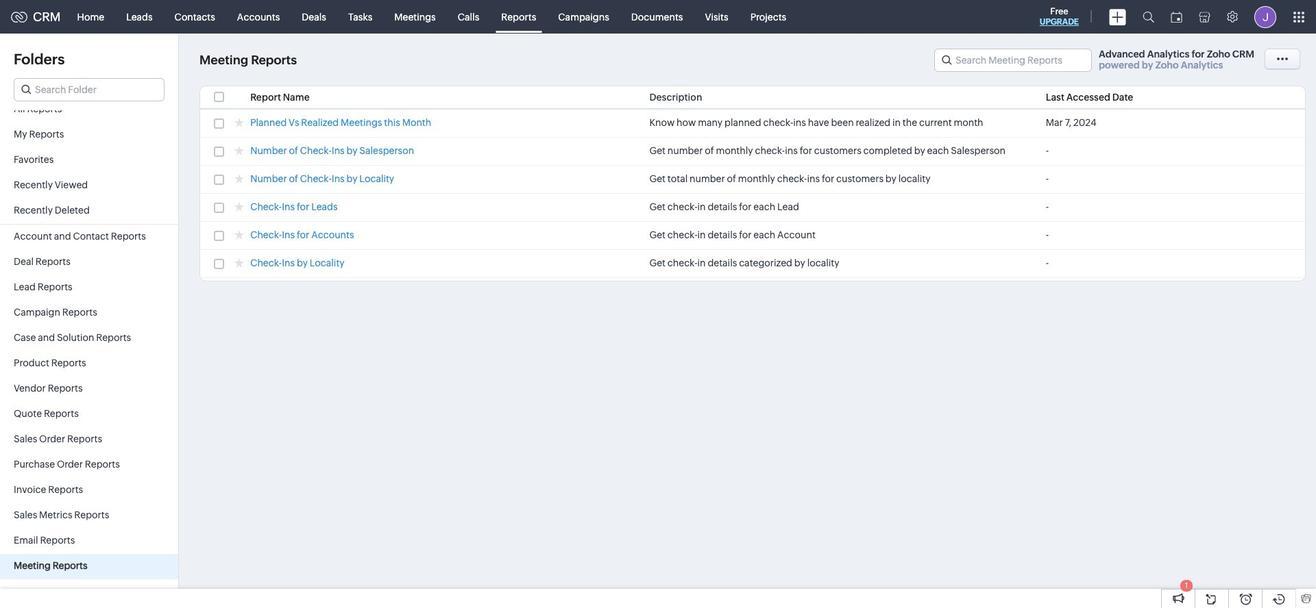 Task type: locate. For each thing, give the bounding box(es) containing it.
calendar image
[[1171, 11, 1182, 22]]

profile image
[[1254, 6, 1276, 28]]

Search Folder text field
[[14, 79, 164, 101]]

create menu image
[[1109, 9, 1126, 25]]

logo image
[[11, 11, 27, 22]]

create menu element
[[1101, 0, 1134, 33]]



Task type: vqa. For each thing, say whether or not it's contained in the screenshot.
calendar image on the top of page
yes



Task type: describe. For each thing, give the bounding box(es) containing it.
search element
[[1134, 0, 1162, 34]]

search image
[[1143, 11, 1154, 23]]

profile element
[[1246, 0, 1284, 33]]

Search Meeting Reports text field
[[935, 49, 1091, 71]]



